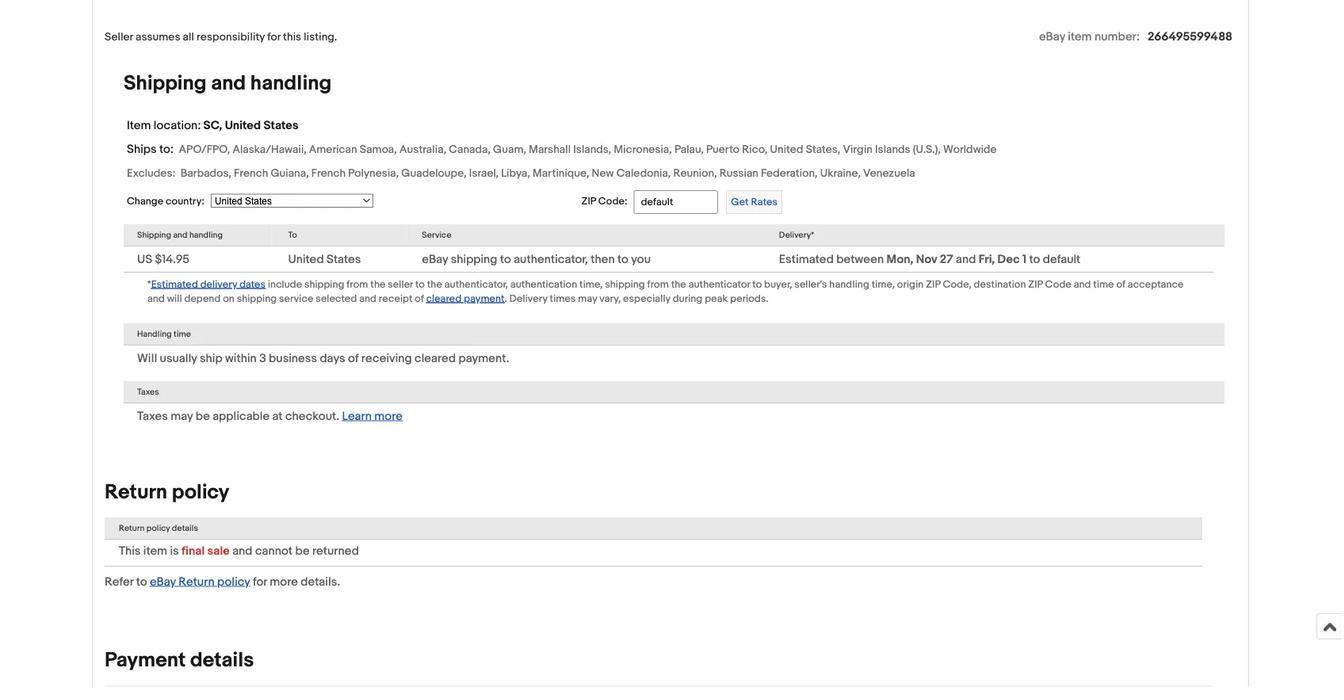 Task type: vqa. For each thing, say whether or not it's contained in the screenshot.
Code:
yes



Task type: locate. For each thing, give the bounding box(es) containing it.
3 the from the left
[[671, 278, 686, 290]]

shipping and handling up $14.95
[[137, 230, 223, 240]]

zip right origin
[[926, 278, 941, 290]]

authenticator, up 'authentication'
[[514, 252, 588, 266]]

1 taxes from the top
[[137, 387, 159, 397]]

0 horizontal spatial more
[[270, 575, 298, 589]]

1 vertical spatial details
[[190, 648, 254, 673]]

policy down this item is final sale and cannot be returned
[[217, 575, 250, 589]]

samoa,
[[360, 143, 397, 156]]

details up the final
[[172, 523, 198, 534]]

item left number:
[[1068, 29, 1092, 44]]

of right days
[[348, 351, 359, 365]]

acceptance
[[1128, 278, 1184, 290]]

1 horizontal spatial the
[[427, 278, 442, 290]]

0 horizontal spatial time
[[174, 329, 191, 339]]

rico,
[[742, 143, 768, 156]]

1 vertical spatial of
[[415, 292, 424, 305]]

will
[[167, 292, 182, 305]]

french
[[234, 166, 268, 180], [311, 166, 346, 180]]

cleared left the payment.
[[415, 351, 456, 365]]

2 horizontal spatial handling
[[830, 278, 870, 290]]

0 vertical spatial item
[[1068, 29, 1092, 44]]

0 vertical spatial may
[[578, 292, 597, 305]]

0 vertical spatial ebay
[[1039, 29, 1066, 44]]

taxes for taxes
[[137, 387, 159, 397]]

from up especially
[[647, 278, 669, 290]]

time,
[[580, 278, 603, 290], [872, 278, 895, 290]]

of left acceptance
[[1117, 278, 1126, 290]]

all
[[183, 30, 194, 44]]

zip code:
[[582, 196, 628, 208]]

item left is
[[143, 544, 167, 558]]

policy
[[172, 480, 229, 505], [147, 523, 170, 534], [217, 575, 250, 589]]

1 horizontal spatial estimated
[[779, 252, 834, 266]]

0 horizontal spatial french
[[234, 166, 268, 180]]

1 vertical spatial ebay
[[422, 252, 448, 266]]

the up cleared payment link
[[427, 278, 442, 290]]

0 vertical spatial of
[[1117, 278, 1126, 290]]

from up selected
[[347, 278, 368, 290]]

to left you
[[618, 252, 629, 266]]

the up during
[[671, 278, 686, 290]]

returned
[[312, 544, 359, 558]]

1 vertical spatial policy
[[147, 523, 170, 534]]

2 horizontal spatial the
[[671, 278, 686, 290]]

details right payment
[[190, 648, 254, 673]]

guiana,
[[271, 166, 309, 180]]

estimated up 'will'
[[151, 278, 198, 290]]

federation,
[[761, 166, 818, 180]]

1 from from the left
[[347, 278, 368, 290]]

more right learn
[[375, 409, 403, 423]]

1 horizontal spatial time,
[[872, 278, 895, 290]]

return for return policy
[[105, 480, 167, 505]]

seller assumes all responsibility for this listing.
[[105, 30, 337, 44]]

1 vertical spatial authenticator,
[[445, 278, 508, 290]]

2 from from the left
[[647, 278, 669, 290]]

french down american
[[311, 166, 346, 180]]

2 vertical spatial of
[[348, 351, 359, 365]]

mon,
[[887, 252, 914, 266]]

ebay for ebay item number: 266495599488
[[1039, 29, 1066, 44]]

payment
[[105, 648, 186, 673]]

2 taxes from the top
[[137, 409, 168, 423]]

taxes
[[137, 387, 159, 397], [137, 409, 168, 423]]

shipping up us $14.95
[[137, 230, 171, 240]]

ukraine,
[[820, 166, 861, 180]]

details.
[[301, 575, 340, 589]]

and up $14.95
[[173, 230, 188, 240]]

may down usually
[[171, 409, 193, 423]]

return down the final
[[179, 575, 215, 589]]

1 horizontal spatial may
[[578, 292, 597, 305]]

number:
[[1095, 29, 1140, 44]]

1 vertical spatial estimated
[[151, 278, 198, 290]]

2 horizontal spatial of
[[1117, 278, 1126, 290]]

1 vertical spatial united
[[770, 143, 804, 156]]

delivery
[[510, 292, 548, 305]]

cleared left payment
[[426, 292, 462, 305]]

1 horizontal spatial handling
[[250, 71, 332, 95]]

1 horizontal spatial united
[[288, 252, 324, 266]]

time, up cleared payment . delivery times may vary, especially during peak periods.
[[580, 278, 603, 290]]

0 horizontal spatial of
[[348, 351, 359, 365]]

0 horizontal spatial authenticator,
[[445, 278, 508, 290]]

authenticator,
[[514, 252, 588, 266], [445, 278, 508, 290]]

get
[[731, 196, 749, 208]]

united right sc, at the left of the page
[[225, 118, 261, 132]]

location:
[[154, 118, 201, 132]]

ebay
[[1039, 29, 1066, 44], [422, 252, 448, 266], [150, 575, 176, 589]]

zip left code:
[[582, 196, 596, 208]]

0 horizontal spatial time,
[[580, 278, 603, 290]]

0 horizontal spatial the
[[371, 278, 386, 290]]

0 horizontal spatial states
[[264, 118, 299, 132]]

2 vertical spatial ebay
[[150, 575, 176, 589]]

policy for return policy
[[172, 480, 229, 505]]

polynesia,
[[348, 166, 399, 180]]

1 vertical spatial be
[[295, 544, 310, 558]]

estimated between mon, nov 27 and fri, dec 1 to default
[[779, 252, 1081, 266]]

learn more link
[[342, 409, 403, 423]]

0 horizontal spatial from
[[347, 278, 368, 290]]

payment.
[[459, 351, 509, 365]]

listing.
[[304, 30, 337, 44]]

ebay down is
[[150, 575, 176, 589]]

1 vertical spatial states
[[327, 252, 361, 266]]

return policy details
[[119, 523, 198, 534]]

buyer,
[[764, 278, 792, 290]]

and up sc, at the left of the page
[[211, 71, 246, 95]]

selected
[[316, 292, 357, 305]]

states
[[264, 118, 299, 132], [327, 252, 361, 266]]

estimated up seller's
[[779, 252, 834, 266]]

shipping up location:
[[124, 71, 207, 95]]

policy up is
[[147, 523, 170, 534]]

the
[[371, 278, 386, 290], [427, 278, 442, 290], [671, 278, 686, 290]]

1 horizontal spatial for
[[267, 30, 281, 44]]

return up return policy details in the bottom of the page
[[105, 480, 167, 505]]

ebay left number:
[[1039, 29, 1066, 44]]

shipping
[[124, 71, 207, 95], [137, 230, 171, 240]]

1 horizontal spatial item
[[1068, 29, 1092, 44]]

0 horizontal spatial united
[[225, 118, 261, 132]]

return up the this
[[119, 523, 145, 534]]

2 vertical spatial return
[[179, 575, 215, 589]]

more down cannot
[[270, 575, 298, 589]]

1 horizontal spatial zip
[[926, 278, 941, 290]]

1 horizontal spatial authenticator,
[[514, 252, 588, 266]]

of right receipt
[[415, 292, 424, 305]]

1 vertical spatial time
[[174, 329, 191, 339]]

1 vertical spatial return
[[119, 523, 145, 534]]

united down 'to'
[[288, 252, 324, 266]]

russian
[[720, 166, 759, 180]]

0 vertical spatial for
[[267, 30, 281, 44]]

0 horizontal spatial item
[[143, 544, 167, 558]]

0 horizontal spatial estimated
[[151, 278, 198, 290]]

0 horizontal spatial for
[[253, 575, 267, 589]]

palau,
[[675, 143, 704, 156]]

united up federation,
[[770, 143, 804, 156]]

1 the from the left
[[371, 278, 386, 290]]

0 vertical spatial united
[[225, 118, 261, 132]]

to up .
[[500, 252, 511, 266]]

time, left origin
[[872, 278, 895, 290]]

1 horizontal spatial be
[[295, 544, 310, 558]]

1 vertical spatial item
[[143, 544, 167, 558]]

0 horizontal spatial handling
[[189, 230, 223, 240]]

handling down between
[[830, 278, 870, 290]]

at
[[272, 409, 283, 423]]

to right the refer
[[136, 575, 147, 589]]

between
[[837, 252, 884, 266]]

zip left code
[[1029, 278, 1043, 290]]

states up selected
[[327, 252, 361, 266]]

shipping down dates
[[237, 292, 277, 305]]

islands,
[[573, 143, 612, 156]]

2 time, from the left
[[872, 278, 895, 290]]

of
[[1117, 278, 1126, 290], [415, 292, 424, 305], [348, 351, 359, 365]]

1 time, from the left
[[580, 278, 603, 290]]

dates
[[240, 278, 266, 290]]

estimated
[[779, 252, 834, 266], [151, 278, 198, 290]]

checkout.
[[285, 409, 340, 423]]

business
[[269, 351, 317, 365]]

for down cannot
[[253, 575, 267, 589]]

nov
[[916, 252, 937, 266]]

the left seller
[[371, 278, 386, 290]]

french down alaska/hawaii,
[[234, 166, 268, 180]]

united
[[225, 118, 261, 132], [770, 143, 804, 156], [288, 252, 324, 266]]

seller
[[388, 278, 413, 290]]

authenticator, up payment
[[445, 278, 508, 290]]

cleared
[[426, 292, 462, 305], [415, 351, 456, 365]]

shipping and handling up sc, at the left of the page
[[124, 71, 332, 95]]

time up usually
[[174, 329, 191, 339]]

receiving
[[361, 351, 412, 365]]

2 vertical spatial handling
[[830, 278, 870, 290]]

code:
[[598, 196, 628, 208]]

be right cannot
[[295, 544, 310, 558]]

1 horizontal spatial french
[[311, 166, 346, 180]]

1 horizontal spatial time
[[1094, 278, 1114, 290]]

handling down country:
[[189, 230, 223, 240]]

2 vertical spatial united
[[288, 252, 324, 266]]

2 the from the left
[[427, 278, 442, 290]]

virgin
[[843, 143, 873, 156]]

0 vertical spatial more
[[375, 409, 403, 423]]

days
[[320, 351, 345, 365]]

ship
[[200, 351, 223, 365]]

1 vertical spatial handling
[[189, 230, 223, 240]]

1 horizontal spatial more
[[375, 409, 403, 423]]

for
[[267, 30, 281, 44], [253, 575, 267, 589]]

policy up return policy details in the bottom of the page
[[172, 480, 229, 505]]

0 vertical spatial time
[[1094, 278, 1114, 290]]

and right sale
[[232, 544, 253, 558]]

time right code
[[1094, 278, 1114, 290]]

ships
[[127, 142, 157, 156]]

0 vertical spatial return
[[105, 480, 167, 505]]

1 horizontal spatial from
[[647, 278, 669, 290]]

to right seller
[[415, 278, 425, 290]]

be left applicable
[[196, 409, 210, 423]]

item for this
[[143, 544, 167, 558]]

ZIP Code: text field
[[634, 190, 718, 214]]

1 vertical spatial may
[[171, 409, 193, 423]]

item
[[127, 118, 151, 132]]

caledonia,
[[617, 166, 671, 180]]

1 vertical spatial more
[[270, 575, 298, 589]]

2 horizontal spatial united
[[770, 143, 804, 156]]

handling down this
[[250, 71, 332, 95]]

ebay shipping to authenticator, then to you
[[422, 252, 651, 266]]

handling time
[[137, 329, 191, 339]]

1 vertical spatial taxes
[[137, 409, 168, 423]]

shipping
[[451, 252, 498, 266], [304, 278, 344, 290], [605, 278, 645, 290], [237, 292, 277, 305]]

states up alaska/hawaii,
[[264, 118, 299, 132]]

0 vertical spatial taxes
[[137, 387, 159, 397]]

0 vertical spatial be
[[196, 409, 210, 423]]

to up periods.
[[753, 278, 762, 290]]

2 horizontal spatial ebay
[[1039, 29, 1066, 44]]

0 vertical spatial policy
[[172, 480, 229, 505]]

israel,
[[469, 166, 499, 180]]

1 horizontal spatial ebay
[[422, 252, 448, 266]]

for left this
[[267, 30, 281, 44]]

may left vary,
[[578, 292, 597, 305]]

venezuela
[[863, 166, 916, 180]]

ebay down service
[[422, 252, 448, 266]]

2 french from the left
[[311, 166, 346, 180]]

1 horizontal spatial states
[[327, 252, 361, 266]]

us
[[137, 252, 152, 266]]



Task type: describe. For each thing, give the bounding box(es) containing it.
learn
[[342, 409, 372, 423]]

will usually ship within 3 business days of receiving cleared payment.
[[137, 351, 509, 365]]

rates
[[751, 196, 778, 208]]

0 vertical spatial shipping
[[124, 71, 207, 95]]

assumes
[[136, 30, 180, 44]]

shipping up selected
[[304, 278, 344, 290]]

united inside ships to: apo/fpo, alaska/hawaii, american samoa, australia, canada, guam, marshall islands, micronesia, palau, puerto rico, united states, virgin islands (u.s.), worldwide
[[770, 143, 804, 156]]

$14.95
[[155, 252, 190, 266]]

cannot
[[255, 544, 293, 558]]

payment details
[[105, 648, 254, 673]]

origin
[[897, 278, 924, 290]]

country:
[[166, 195, 204, 207]]

payment
[[464, 292, 505, 305]]

guam,
[[493, 143, 527, 156]]

authenticator
[[689, 278, 750, 290]]

item location: sc, united states
[[127, 118, 299, 132]]

times
[[550, 292, 576, 305]]

final
[[182, 544, 205, 558]]

0 vertical spatial details
[[172, 523, 198, 534]]

to:
[[159, 142, 174, 156]]

0 horizontal spatial may
[[171, 409, 193, 423]]

us $14.95
[[137, 252, 190, 266]]

3
[[259, 351, 266, 365]]

return for return policy details
[[119, 523, 145, 534]]

states,
[[806, 143, 841, 156]]

service
[[422, 230, 452, 240]]

include shipping from the seller to the authenticator, authentication time, shipping from the authenticator to buyer, seller's handling time, origin zip code, destination zip code and time of acceptance and will depend on shipping service selected and receipt of
[[147, 278, 1184, 305]]

then
[[591, 252, 615, 266]]

destination
[[974, 278, 1026, 290]]

and left receipt
[[359, 292, 377, 305]]

change country:
[[127, 195, 204, 207]]

ebay item number: 266495599488
[[1039, 29, 1233, 44]]

1 vertical spatial shipping
[[137, 230, 171, 240]]

1 french from the left
[[234, 166, 268, 180]]

australia,
[[400, 143, 446, 156]]

worldwide
[[944, 143, 997, 156]]

american
[[309, 143, 357, 156]]

authenticator, inside include shipping from the seller to the authenticator, authentication time, shipping from the authenticator to buyer, seller's handling time, origin zip code, destination zip code and time of acceptance and will depend on shipping service selected and receipt of
[[445, 278, 508, 290]]

cleared payment . delivery times may vary, especially during peak periods.
[[426, 292, 769, 305]]

delivery*
[[779, 230, 814, 240]]

sale
[[207, 544, 230, 558]]

new
[[592, 166, 614, 180]]

0 vertical spatial estimated
[[779, 252, 834, 266]]

depend
[[184, 292, 221, 305]]

and right 27
[[956, 252, 976, 266]]

0 vertical spatial authenticator,
[[514, 252, 588, 266]]

islands
[[875, 143, 911, 156]]

0 horizontal spatial ebay
[[150, 575, 176, 589]]

change
[[127, 195, 163, 207]]

service
[[279, 292, 314, 305]]

will
[[137, 351, 157, 365]]

guadeloupe,
[[401, 166, 467, 180]]

1 vertical spatial shipping and handling
[[137, 230, 223, 240]]

0 vertical spatial states
[[264, 118, 299, 132]]

barbados,
[[181, 166, 231, 180]]

1 vertical spatial cleared
[[415, 351, 456, 365]]

marshall
[[529, 143, 571, 156]]

(u.s.),
[[913, 143, 941, 156]]

handling
[[137, 329, 172, 339]]

*
[[147, 278, 151, 290]]

1 vertical spatial for
[[253, 575, 267, 589]]

sc,
[[203, 118, 222, 132]]

taxes for taxes may be applicable at checkout. learn more
[[137, 409, 168, 423]]

1 horizontal spatial of
[[415, 292, 424, 305]]

get rates button
[[726, 190, 782, 214]]

canada,
[[449, 143, 491, 156]]

excludes: barbados, french guiana, french polynesia, guadeloupe, israel, libya, martinique, new caledonia, reunion, russian federation, ukraine, venezuela
[[127, 166, 916, 180]]

get rates
[[731, 196, 778, 208]]

usually
[[160, 351, 197, 365]]

reunion,
[[673, 166, 717, 180]]

refer to ebay return policy for more details.
[[105, 575, 340, 589]]

1
[[1023, 252, 1027, 266]]

this
[[283, 30, 301, 44]]

and right code
[[1074, 278, 1091, 290]]

periods.
[[730, 292, 769, 305]]

ebay for ebay shipping to authenticator, then to you
[[422, 252, 448, 266]]

to
[[288, 230, 297, 240]]

code,
[[943, 278, 972, 290]]

shipping up vary,
[[605, 278, 645, 290]]

0 vertical spatial handling
[[250, 71, 332, 95]]

excludes:
[[127, 166, 176, 180]]

return policy
[[105, 480, 229, 505]]

puerto
[[706, 143, 740, 156]]

time inside include shipping from the seller to the authenticator, authentication time, shipping from the authenticator to buyer, seller's handling time, origin zip code, destination zip code and time of acceptance and will depend on shipping service selected and receipt of
[[1094, 278, 1114, 290]]

seller's
[[795, 278, 827, 290]]

to right 1
[[1030, 252, 1040, 266]]

delivery
[[200, 278, 237, 290]]

refer
[[105, 575, 133, 589]]

martinique,
[[533, 166, 589, 180]]

include
[[268, 278, 302, 290]]

code
[[1045, 278, 1072, 290]]

0 horizontal spatial zip
[[582, 196, 596, 208]]

handling inside include shipping from the seller to the authenticator, authentication time, shipping from the authenticator to buyer, seller's handling time, origin zip code, destination zip code and time of acceptance and will depend on shipping service selected and receipt of
[[830, 278, 870, 290]]

0 vertical spatial shipping and handling
[[124, 71, 332, 95]]

applicable
[[213, 409, 270, 423]]

especially
[[623, 292, 671, 305]]

receipt
[[379, 292, 413, 305]]

item for ebay
[[1068, 29, 1092, 44]]

on
[[223, 292, 235, 305]]

2 horizontal spatial zip
[[1029, 278, 1043, 290]]

and down *
[[147, 292, 165, 305]]

2 vertical spatial policy
[[217, 575, 250, 589]]

default
[[1043, 252, 1081, 266]]

ships to: apo/fpo, alaska/hawaii, american samoa, australia, canada, guam, marshall islands, micronesia, palau, puerto rico, united states, virgin islands (u.s.), worldwide
[[127, 142, 997, 156]]

is
[[170, 544, 179, 558]]

0 vertical spatial cleared
[[426, 292, 462, 305]]

policy for return policy details
[[147, 523, 170, 534]]

0 horizontal spatial be
[[196, 409, 210, 423]]

vary,
[[600, 292, 621, 305]]

estimated delivery dates link
[[151, 277, 266, 291]]

shipping up cleared payment link
[[451, 252, 498, 266]]



